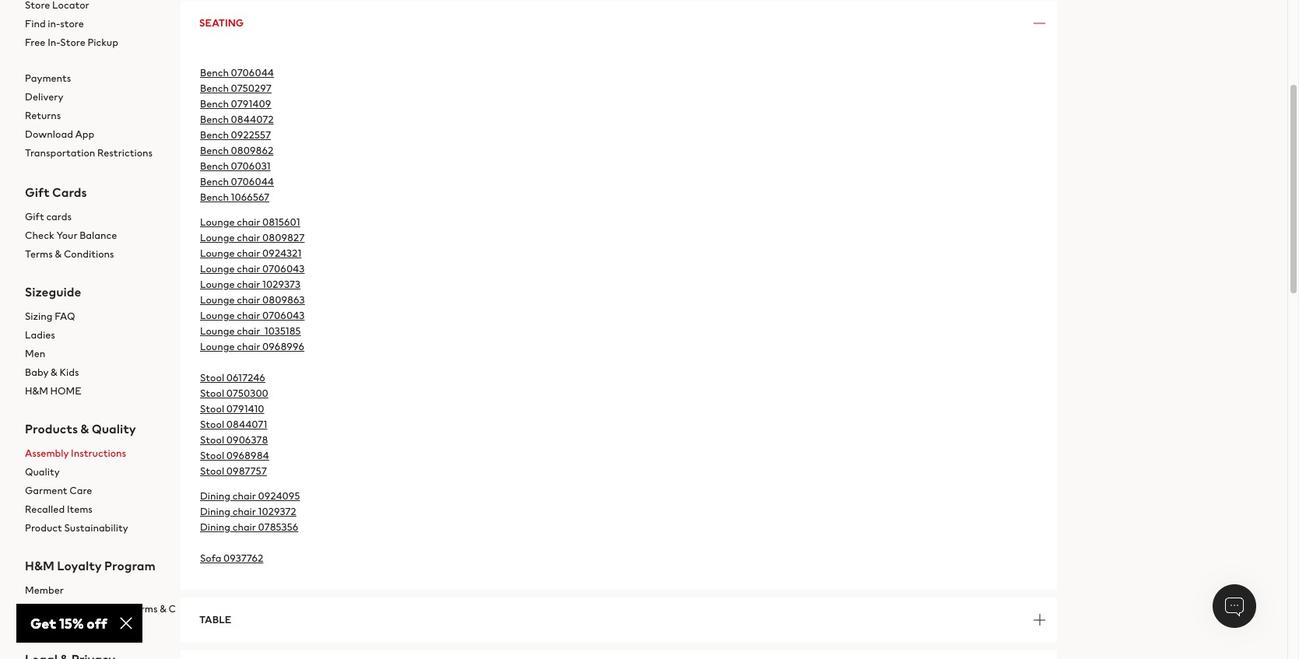 Task type: vqa. For each thing, say whether or not it's contained in the screenshot.
0706031
yes



Task type: locate. For each thing, give the bounding box(es) containing it.
0 horizontal spatial quality
[[25, 465, 60, 480]]

4 lounge from the top
[[200, 262, 235, 276]]

bench up bench 0706031 link
[[200, 143, 229, 158]]

8 bench from the top
[[200, 174, 229, 189]]

program down member link
[[87, 602, 128, 617]]

lounge up lounge chair  1035185 link
[[200, 308, 235, 323]]

1 vertical spatial 0706044
[[231, 174, 274, 189]]

0 vertical spatial terms
[[25, 247, 53, 262]]

0 vertical spatial 0706043
[[262, 262, 305, 276]]

balance
[[80, 228, 117, 243]]

dining up sofa
[[200, 520, 230, 535]]

dining chair 0785356 link
[[200, 520, 298, 535]]

dining up dining chair 0785356 link
[[200, 504, 230, 519]]

0750300
[[226, 386, 268, 401]]

lounge chair 0706043 link down lounge chair 0809863 link at the top left of the page
[[200, 308, 305, 323]]

stool up stool 0791410 link
[[200, 386, 224, 401]]

bench 0706044 bench 0750297 bench 0791409 bench 0844072 bench 0922557 bench 0809862 bench 0706031 bench 0706044 bench 1066567
[[200, 65, 274, 205]]

gift left 'cards'
[[25, 183, 50, 202]]

0706043 down 0809863
[[262, 308, 305, 323]]

chair up dining chair 1029372 link
[[233, 489, 256, 504]]

0 vertical spatial 0706044
[[231, 65, 274, 80]]

table
[[199, 613, 232, 627]]

stool
[[200, 386, 224, 401], [200, 402, 224, 416], [200, 417, 224, 432], [200, 433, 224, 448], [200, 448, 224, 463], [200, 464, 224, 479]]

0 vertical spatial dining
[[200, 489, 230, 504]]

terms for gift
[[25, 247, 53, 262]]

instructions
[[71, 446, 126, 461]]

1 0706044 from the top
[[231, 65, 274, 80]]

2 stool from the top
[[200, 402, 224, 416]]

1 h&m from the top
[[25, 384, 48, 399]]

terms for program
[[130, 602, 158, 617]]

0706043 down 0924321
[[262, 262, 305, 276]]

1 horizontal spatial quality
[[92, 420, 136, 438]]

0706031
[[231, 159, 271, 174]]

sofa 0937762 link
[[200, 551, 263, 566]]

home
[[50, 384, 82, 399]]

app
[[75, 127, 94, 142]]

chair
[[237, 215, 260, 230], [237, 230, 260, 245], [237, 246, 260, 261], [237, 262, 260, 276], [237, 277, 260, 292], [237, 293, 260, 307], [237, 308, 260, 323], [237, 339, 260, 354], [233, 489, 256, 504], [233, 504, 256, 519], [233, 520, 256, 535]]

1066567
[[231, 190, 269, 205]]

0706043
[[262, 262, 305, 276], [262, 308, 305, 323]]

2 lounge from the top
[[200, 230, 235, 245]]

quality
[[92, 420, 136, 438], [25, 465, 60, 480]]

h&m loyalty program terms & c onditions link
[[25, 600, 181, 631]]

lounge up lounge chair 0809863 link at the top left of the page
[[200, 277, 235, 292]]

& down your
[[55, 247, 62, 262]]

1 vertical spatial h&m
[[25, 557, 54, 575]]

bench 0706044 link down bench 0706031 link
[[200, 174, 274, 189]]

program
[[104, 557, 156, 575], [87, 602, 128, 617]]

terms inside gift cards gift cards check your balance terms & conditions
[[25, 247, 53, 262]]

download
[[25, 127, 73, 142]]

lounge down lounge chair 1029373 'link'
[[200, 293, 235, 307]]

program up member link
[[104, 557, 156, 575]]

lounge up stool 0617246
[[200, 339, 235, 354]]

bench 0706044 link up bench 0750297 link
[[200, 65, 274, 80]]

products
[[25, 420, 78, 438]]

0706044 up 0750297
[[231, 65, 274, 80]]

1 vertical spatial quality
[[25, 465, 60, 480]]

sizeguide
[[25, 283, 81, 301]]

& inside gift cards gift cards check your balance terms & conditions
[[55, 247, 62, 262]]

0706044 down the 0706031
[[231, 174, 274, 189]]

lounge up lounge chair 1029373 'link'
[[200, 262, 235, 276]]

seating button
[[181, 1, 1057, 46]]

stool down stool 0844071 link
[[200, 433, 224, 448]]

2 0706043 from the top
[[262, 308, 305, 323]]

terms & conditions link
[[25, 245, 181, 264]]

7 lounge from the top
[[200, 308, 235, 323]]

chair up lounge chair 1029373 'link'
[[237, 262, 260, 276]]

h&m down member
[[25, 602, 48, 617]]

garment care link
[[25, 482, 181, 501]]

0987757
[[226, 464, 267, 479]]

2 vertical spatial h&m
[[25, 602, 48, 617]]

bench up bench 1066567 link
[[200, 174, 229, 189]]

4 stool from the top
[[200, 433, 224, 448]]

bench up bench 0750297 link
[[200, 65, 229, 80]]

loyalty up member link
[[57, 557, 102, 575]]

dining down stool 0987757 link
[[200, 489, 230, 504]]

lounge chair 0809827 link
[[200, 230, 305, 245]]

returns link
[[25, 108, 61, 123]]

1 vertical spatial lounge chair 0706043 link
[[200, 308, 305, 323]]

h&m down baby
[[25, 384, 48, 399]]

terms inside h&m loyalty program member h&m loyalty program terms & c onditions
[[130, 602, 158, 617]]

bench down bench 0750297 link
[[200, 97, 229, 111]]

& up the 'instructions'
[[80, 420, 89, 438]]

lounge chair 0968996 link
[[200, 339, 304, 354]]

1 vertical spatial bench 0706044 link
[[200, 174, 274, 189]]

2 0706044 from the top
[[231, 174, 274, 189]]

2 vertical spatial dining
[[200, 520, 230, 535]]

bench
[[200, 65, 229, 80], [200, 81, 229, 96], [200, 97, 229, 111], [200, 112, 229, 127], [200, 128, 229, 142], [200, 143, 229, 158], [200, 159, 229, 174], [200, 174, 229, 189], [200, 190, 229, 205]]

0 vertical spatial gift
[[25, 183, 50, 202]]

pickup
[[88, 35, 118, 50]]

0906378
[[226, 433, 268, 448]]

sofa 0937762
[[200, 551, 263, 566]]

1 horizontal spatial terms
[[130, 602, 158, 617]]

lounge chair 0809863 link
[[200, 293, 305, 307]]

lounge up lounge chair 0968996 link
[[200, 324, 235, 339]]

1 vertical spatial loyalty
[[50, 602, 85, 617]]

0809863
[[262, 293, 305, 307]]

0 vertical spatial h&m
[[25, 384, 48, 399]]

6 bench from the top
[[200, 143, 229, 158]]

terms down check on the top
[[25, 247, 53, 262]]

lounge down lounge chair 0815601 link
[[200, 230, 235, 245]]

your
[[57, 228, 77, 243]]

h&m up member
[[25, 557, 54, 575]]

3 dining from the top
[[200, 520, 230, 535]]

0924095
[[258, 489, 300, 504]]

men link
[[25, 345, 181, 364]]

dining chair 0924095 dining chair 1029372 dining chair 0785356
[[200, 489, 300, 535]]

terms left c
[[130, 602, 158, 617]]

bench down bench 0809862 link at the left of the page
[[200, 159, 229, 174]]

payments delivery returns download app transportation restrictions
[[25, 71, 153, 160]]

bench up bench 0791409 link
[[200, 81, 229, 96]]

lounge chair 0706043 link down lounge chair 0924321 link
[[200, 262, 305, 276]]

1 lounge from the top
[[200, 215, 235, 230]]

stool down stool 0791410 link
[[200, 417, 224, 432]]

stool up stool 0844071 link
[[200, 402, 224, 416]]

5 lounge from the top
[[200, 277, 235, 292]]

dining chair 0924095 link
[[200, 489, 300, 504]]

lounge
[[200, 215, 235, 230], [200, 230, 235, 245], [200, 246, 235, 261], [200, 262, 235, 276], [200, 277, 235, 292], [200, 293, 235, 307], [200, 308, 235, 323], [200, 324, 235, 339], [200, 339, 235, 354]]

0968996
[[262, 339, 304, 354]]

store
[[60, 35, 85, 50]]

0 vertical spatial bench 0706044 link
[[200, 65, 274, 80]]

6 lounge from the top
[[200, 293, 235, 307]]

gift up check on the top
[[25, 209, 44, 224]]

0937762
[[223, 551, 263, 566]]

bench 0809862 link
[[200, 143, 274, 158]]

2 bench 0706044 link from the top
[[200, 174, 274, 189]]

1 vertical spatial gift
[[25, 209, 44, 224]]

chair down lounge chair  1035185 link
[[237, 339, 260, 354]]

bench 0844072 link
[[200, 112, 274, 127]]

payments
[[25, 71, 71, 86]]

3 lounge from the top
[[200, 246, 235, 261]]

stool 0844071 link
[[200, 417, 267, 432]]

1 vertical spatial terms
[[130, 602, 158, 617]]

2 dining from the top
[[200, 504, 230, 519]]

0791409
[[231, 97, 271, 111]]

0844071
[[226, 417, 267, 432]]

stool 0617246 stool 0750300 stool 0791410 stool 0844071 stool 0906378 stool 0968984 stool 0987757
[[200, 371, 269, 479]]

lounge chair  1035185 link
[[200, 324, 301, 339]]

lounge chair 0706043 link
[[200, 262, 305, 276], [200, 308, 305, 323]]

0706044
[[231, 65, 274, 80], [231, 174, 274, 189]]

& left kids
[[51, 365, 57, 380]]

lounge chair 0924321 link
[[200, 246, 302, 261]]

9 bench from the top
[[200, 190, 229, 205]]

free
[[25, 35, 46, 50]]

lounge down bench 1066567 link
[[200, 215, 235, 230]]

lounge down lounge chair 0809827 link
[[200, 246, 235, 261]]

ladies link
[[25, 326, 181, 345]]

assembly
[[25, 446, 69, 461]]

1 gift from the top
[[25, 183, 50, 202]]

stool down stool 0968984 link
[[200, 464, 224, 479]]

& left c
[[160, 602, 167, 617]]

0 vertical spatial lounge chair 0706043 link
[[200, 262, 305, 276]]

returns
[[25, 108, 61, 123]]

quality up assembly instructions link
[[92, 420, 136, 438]]

bench left 1066567
[[200, 190, 229, 205]]

bench up bench 0809862 link at the left of the page
[[200, 128, 229, 142]]

stool up stool 0987757 link
[[200, 448, 224, 463]]

quality up garment
[[25, 465, 60, 480]]

1035185
[[264, 324, 301, 339]]

lounge chair 1029373 link
[[200, 277, 301, 292]]

h&m inside sizeguide sizing faq ladies men baby & kids h&m home
[[25, 384, 48, 399]]

5 bench from the top
[[200, 128, 229, 142]]

& inside h&m loyalty program member h&m loyalty program terms & c onditions
[[160, 602, 167, 617]]

bench 0706044 link
[[200, 65, 274, 80], [200, 174, 274, 189]]

delivery link
[[25, 90, 63, 104]]

h&m
[[25, 384, 48, 399], [25, 557, 54, 575], [25, 602, 48, 617]]

0844072
[[231, 112, 274, 127]]

loyalty down member
[[50, 602, 85, 617]]

1 vertical spatial 0706043
[[262, 308, 305, 323]]

terms
[[25, 247, 53, 262], [130, 602, 158, 617]]

0809827
[[262, 230, 305, 245]]

quality link
[[25, 463, 181, 482]]

bench up "bench 0922557" link
[[200, 112, 229, 127]]

2 gift from the top
[[25, 209, 44, 224]]

0 horizontal spatial terms
[[25, 247, 53, 262]]

5 stool from the top
[[200, 448, 224, 463]]

0791410
[[226, 402, 264, 416]]

3 h&m from the top
[[25, 602, 48, 617]]

1 vertical spatial dining
[[200, 504, 230, 519]]



Task type: describe. For each thing, give the bounding box(es) containing it.
check
[[25, 228, 54, 243]]

sizing
[[25, 309, 53, 324]]

delivery
[[25, 90, 63, 104]]

0785356
[[258, 520, 298, 535]]

stool 0617246 link
[[200, 371, 265, 385]]

c
[[169, 602, 176, 617]]

gift cards gift cards check your balance terms & conditions
[[25, 183, 117, 262]]

recalled items link
[[25, 501, 181, 519]]

1 bench 0706044 link from the top
[[200, 65, 274, 80]]

0 vertical spatial loyalty
[[57, 557, 102, 575]]

chair down lounge chair 1029373 'link'
[[237, 293, 260, 307]]

transportation
[[25, 146, 95, 160]]

chair up dining chair 0785356 link
[[233, 504, 256, 519]]

in-
[[48, 35, 60, 50]]

restrictions
[[97, 146, 153, 160]]

ladies
[[25, 328, 55, 343]]

stool 0791410 link
[[200, 402, 264, 416]]

faq
[[55, 309, 75, 324]]

product sustainability link
[[25, 519, 181, 538]]

1 0706043 from the top
[[262, 262, 305, 276]]

1 stool from the top
[[200, 386, 224, 401]]

payments link
[[25, 71, 71, 86]]

bench 0706031 link
[[200, 159, 271, 174]]

transportation restrictions link
[[25, 146, 153, 160]]

recalled
[[25, 502, 65, 517]]

0924321
[[262, 246, 302, 261]]

& inside products & quality assembly instructions quality garment care recalled items product sustainability
[[80, 420, 89, 438]]

h&m loyalty program member h&m loyalty program terms & c onditions
[[25, 557, 176, 629]]

3 stool from the top
[[200, 417, 224, 432]]

1 lounge chair 0706043 link from the top
[[200, 262, 305, 276]]

stool 0968984 link
[[200, 448, 269, 463]]

chair up lounge chair  1035185 link
[[237, 308, 260, 323]]

dining chair 1029372 link
[[200, 504, 296, 519]]

find in-store link
[[25, 15, 181, 33]]

lounge chair 0815601 lounge chair 0809827 lounge chair 0924321 lounge chair 0706043 lounge chair 1029373 lounge chair 0809863 lounge chair 0706043 lounge chair  1035185 lounge chair 0968996
[[200, 215, 305, 354]]

seating
[[199, 16, 244, 30]]

4 bench from the top
[[200, 112, 229, 127]]

0815601
[[262, 215, 300, 230]]

h&m home link
[[25, 382, 181, 401]]

chair down lounge chair 0809827 link
[[237, 246, 260, 261]]

2 lounge chair 0706043 link from the top
[[200, 308, 305, 323]]

baby
[[25, 365, 49, 380]]

0 vertical spatial program
[[104, 557, 156, 575]]

products & quality assembly instructions quality garment care recalled items product sustainability
[[25, 420, 136, 536]]

garment
[[25, 483, 67, 498]]

6 stool from the top
[[200, 464, 224, 479]]

men
[[25, 346, 45, 361]]

product
[[25, 521, 62, 536]]

0750297
[[231, 81, 272, 96]]

& inside sizeguide sizing faq ladies men baby & kids h&m home
[[51, 365, 57, 380]]

chair down lounge chair 0815601 link
[[237, 230, 260, 245]]

8 lounge from the top
[[200, 324, 235, 339]]

store
[[60, 16, 84, 31]]

table button
[[181, 598, 1057, 643]]

find in-store free in-store pickup
[[25, 16, 118, 50]]

baby & kids link
[[25, 364, 181, 382]]

1 bench from the top
[[200, 65, 229, 80]]

kids
[[60, 365, 79, 380]]

onditions
[[25, 614, 68, 629]]

0968984
[[226, 448, 269, 463]]

sofa
[[200, 551, 221, 566]]

find
[[25, 16, 46, 31]]

0 vertical spatial quality
[[92, 420, 136, 438]]

1029373
[[262, 277, 301, 292]]

conditions
[[64, 247, 114, 262]]

2 h&m from the top
[[25, 557, 54, 575]]

sustainability
[[64, 521, 128, 536]]

cards
[[46, 209, 72, 224]]

stool 0750300 link
[[200, 386, 268, 401]]

9 lounge from the top
[[200, 339, 235, 354]]

chair down dining chair 1029372 link
[[233, 520, 256, 535]]

0809862
[[231, 143, 274, 158]]

7 bench from the top
[[200, 159, 229, 174]]

bench 0922557 link
[[200, 128, 271, 142]]

1 dining from the top
[[200, 489, 230, 504]]

sizeguide sizing faq ladies men baby & kids h&m home
[[25, 283, 82, 399]]

sizing faq link
[[25, 307, 181, 326]]

free in-store pickup link
[[25, 33, 181, 52]]

stool 0617246
[[200, 371, 265, 385]]

chair up lounge chair 0809863 link at the top left of the page
[[237, 277, 260, 292]]

check your balance link
[[25, 227, 181, 245]]

chair up lounge chair 0809827 link
[[237, 215, 260, 230]]

stool 0906378 link
[[200, 433, 268, 448]]

3 bench from the top
[[200, 97, 229, 111]]

cards
[[52, 183, 87, 202]]

1 vertical spatial program
[[87, 602, 128, 617]]

gift cards link
[[25, 208, 181, 227]]

0922557
[[231, 128, 271, 142]]

stool 0987757 link
[[200, 464, 267, 479]]

lounge chair 0815601 link
[[200, 215, 300, 230]]

2 bench from the top
[[200, 81, 229, 96]]

bench 0750297 link
[[200, 81, 272, 96]]

assembly instructions link
[[25, 444, 181, 463]]

member
[[25, 583, 64, 598]]

items
[[67, 502, 93, 517]]



